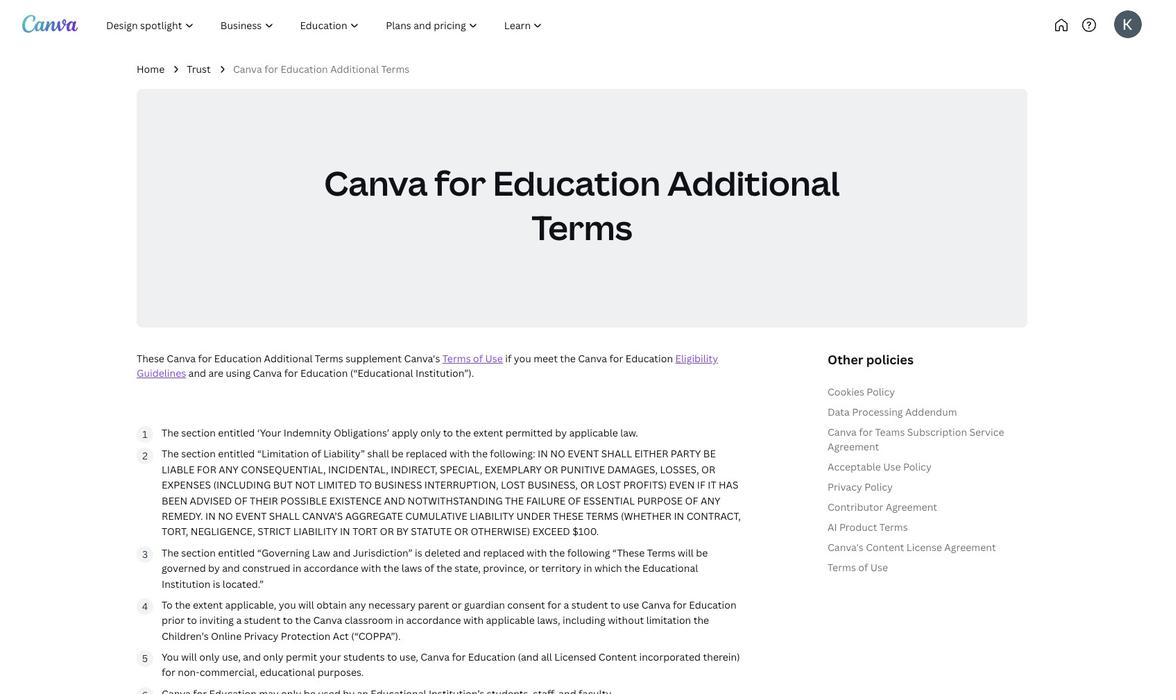 Task type: locate. For each thing, give the bounding box(es) containing it.
2 vertical spatial the
[[162, 546, 179, 559]]

entitled inside "the section entitled "limitation of liability" shall be replaced with the following: in no event shall either party be liable for any consequential, incidental, indirect, special, exemplary or punitive damages, losses, or expenses (including but not limited to business interruption, lost business, or lost profits) even if it has been advised of their possible existence and notwithstanding the failure of essential purpose of any remedy. in no event shall canva's aggregate cumulative liability under these terms (whether in contract, tort, negligence, strict liability in tort or by statute or otherwise) exceed $100."
[[218, 447, 255, 460]]

will up non-
[[181, 650, 197, 664]]

eligibility guidelines link
[[137, 352, 718, 380]]

replaced inside "the section entitled "limitation of liability" shall be replaced with the following: in no event shall either party be liable for any consequential, incidental, indirect, special, exemplary or punitive damages, losses, or expenses (including but not limited to business interruption, lost business, or lost profits) even if it has been advised of their possible existence and notwithstanding the failure of essential purpose of any remedy. in no event shall canva's aggregate cumulative liability under these terms (whether in contract, tort, negligence, strict liability in tort or by statute or otherwise) exceed $100."
[[406, 447, 447, 460]]

0 vertical spatial extent
[[474, 426, 503, 439]]

0 horizontal spatial or
[[452, 598, 462, 611]]

you will only use, and only permit your students to use, canva for education (and all licensed content incorporated therein) for non-commercial, educational purposes.
[[162, 650, 740, 679]]

privacy
[[828, 481, 863, 494], [244, 629, 279, 642]]

0 horizontal spatial accordance
[[304, 562, 359, 575]]

and
[[188, 366, 206, 380], [333, 546, 351, 559], [463, 546, 481, 559], [222, 562, 240, 575], [243, 650, 261, 664]]

you
[[162, 650, 179, 664]]

section for the section entitled "governing law and jurisdiction" is deleted and replaced with the following "these terms will be governed by and construed in accordance with the laws of the state, province, or territory in which the educational institution is located."
[[181, 546, 216, 559]]

0 vertical spatial a
[[564, 598, 569, 611]]

1 horizontal spatial be
[[696, 546, 708, 559]]

agreement up "acceptable"
[[828, 440, 880, 453]]

and up located."
[[222, 562, 240, 575]]

0 horizontal spatial canva's
[[404, 352, 440, 365]]

no up punitive
[[551, 447, 566, 460]]

of
[[473, 352, 483, 365], [311, 447, 321, 460], [859, 561, 868, 574], [425, 562, 434, 575]]

a
[[564, 598, 569, 611], [236, 614, 242, 627]]

of down "indemnity"
[[311, 447, 321, 460]]

student up the "including"
[[572, 598, 608, 611]]

extent up inviting
[[193, 598, 223, 611]]

1 horizontal spatial by
[[555, 426, 567, 439]]

parent
[[418, 598, 449, 611]]

any down it
[[701, 494, 721, 507]]

entitled down negligence,
[[218, 546, 255, 559]]

applicable inside to the extent applicable, you will obtain any necessary parent or guardian consent for a student to use canva for education prior to inviting a student to the canva classroom in accordance with applicable laws, including without limitation the children's online privacy protection act ("coppa").
[[486, 614, 535, 627]]

0 vertical spatial or
[[529, 562, 539, 575]]

0 vertical spatial you
[[514, 352, 531, 365]]

1 horizontal spatial student
[[572, 598, 608, 611]]

ai
[[828, 521, 837, 534]]

replaced up province,
[[483, 546, 525, 559]]

in down necessary
[[395, 614, 404, 627]]

special,
[[440, 463, 483, 476]]

1 horizontal spatial you
[[514, 352, 531, 365]]

with
[[450, 447, 470, 460], [527, 546, 547, 559], [361, 562, 381, 575], [464, 614, 484, 627]]

by right governed
[[208, 562, 220, 575]]

all
[[541, 650, 552, 664]]

of right laws
[[425, 562, 434, 575]]

and right law on the bottom of the page
[[333, 546, 351, 559]]

of inside the section entitled "governing law and jurisdiction" is deleted and replaced with the following "these terms will be governed by and construed in accordance with the laws of the state, province, or territory in which the educational institution is located."
[[425, 562, 434, 575]]

governed
[[162, 562, 206, 575]]

to inside you will only use, and only permit your students to use, canva for education (and all licensed content incorporated therein) for non-commercial, educational purposes.
[[387, 650, 397, 664]]

2 section from the top
[[181, 447, 216, 460]]

0 horizontal spatial is
[[213, 577, 220, 590]]

1 horizontal spatial in
[[395, 614, 404, 627]]

for inside cookies policy data processing addendum canva for teams subscription service agreement acceptable use policy privacy policy contributor agreement ai product terms canva's content license agreement terms of use
[[859, 426, 873, 439]]

1 the from the top
[[162, 426, 179, 439]]

agreement right license
[[945, 541, 996, 554]]

meet
[[534, 352, 558, 365]]

be right shall
[[392, 447, 404, 460]]

otherwise)
[[471, 525, 530, 538]]

1 vertical spatial be
[[696, 546, 708, 559]]

event down their
[[235, 509, 267, 523]]

1 vertical spatial the
[[162, 447, 179, 460]]

or right parent
[[452, 598, 462, 611]]

terms inside the section entitled "governing law and jurisdiction" is deleted and replaced with the following "these terms will be governed by and construed in accordance with the laws of the state, province, or territory in which the educational institution is located."
[[647, 546, 676, 559]]

with up special,
[[450, 447, 470, 460]]

online
[[211, 629, 242, 642]]

0 horizontal spatial content
[[599, 650, 637, 664]]

1 vertical spatial agreement
[[886, 501, 938, 514]]

permitted
[[506, 426, 553, 439]]

use left if
[[485, 352, 503, 365]]

canva
[[233, 62, 262, 76], [324, 160, 428, 205], [167, 352, 196, 365], [578, 352, 607, 365], [253, 366, 282, 380], [828, 426, 857, 439], [642, 598, 671, 611], [313, 614, 342, 627], [421, 650, 450, 664]]

party
[[671, 447, 701, 460]]

3 section from the top
[[181, 546, 216, 559]]

section for the section entitled "limitation of liability" shall be replaced with the following: in no event shall either party be liable for any consequential, incidental, indirect, special, exemplary or punitive damages, losses, or expenses (including but not limited to business interruption, lost business, or lost profits) even if it has been advised of their possible existence and notwithstanding the failure of essential purpose of any remedy. in no event shall canva's aggregate cumulative liability under these terms (whether in contract, tort, negligence, strict liability in tort or by statute or otherwise) exceed $100.
[[181, 447, 216, 460]]

0 vertical spatial content
[[866, 541, 905, 554]]

2 vertical spatial section
[[181, 546, 216, 559]]

exemplary
[[485, 463, 542, 476]]

0 vertical spatial event
[[568, 447, 599, 460]]

event
[[568, 447, 599, 460], [235, 509, 267, 523]]

0 horizontal spatial privacy
[[244, 629, 279, 642]]

only right apply
[[421, 426, 441, 439]]

0 vertical spatial accordance
[[304, 562, 359, 575]]

or up the business,
[[544, 463, 558, 476]]

a down applicable,
[[236, 614, 242, 627]]

use
[[485, 352, 503, 365], [884, 460, 901, 474], [871, 561, 888, 574]]

only up commercial,
[[199, 650, 220, 664]]

terms
[[586, 509, 619, 523]]

1 vertical spatial no
[[218, 509, 233, 523]]

you inside to the extent applicable, you will obtain any necessary parent or guardian consent for a student to use canva for education prior to inviting a student to the canva classroom in accordance with applicable laws, including without limitation the children's online privacy protection act ("coppa").
[[279, 598, 296, 611]]

shall up damages,
[[602, 447, 632, 460]]

0 horizontal spatial any
[[219, 463, 239, 476]]

1 horizontal spatial only
[[263, 650, 284, 664]]

will inside to the extent applicable, you will obtain any necessary parent or guardian consent for a student to use canva for education prior to inviting a student to the canva classroom in accordance with applicable laws, including without limitation the children's online privacy protection act ("coppa").
[[298, 598, 314, 611]]

0 vertical spatial liability
[[470, 509, 514, 523]]

1 horizontal spatial or
[[529, 562, 539, 575]]

law.
[[621, 426, 638, 439]]

of down 'ai product terms' link
[[859, 561, 868, 574]]

in
[[538, 447, 548, 460], [205, 509, 216, 523], [674, 509, 684, 523], [340, 525, 350, 538]]

lost down exemplary
[[501, 478, 526, 491]]

will up educational
[[678, 546, 694, 559]]

1 vertical spatial by
[[208, 562, 220, 575]]

2 the from the top
[[162, 447, 179, 460]]

1 horizontal spatial privacy
[[828, 481, 863, 494]]

policy down canva for teams subscription service agreement link
[[904, 460, 932, 474]]

only up educational
[[263, 650, 284, 664]]

consent
[[508, 598, 545, 611]]

0 vertical spatial replaced
[[406, 447, 447, 460]]

1 vertical spatial applicable
[[486, 614, 535, 627]]

0 horizontal spatial a
[[236, 614, 242, 627]]

lost
[[501, 478, 526, 491], [597, 478, 621, 491]]

1 vertical spatial or
[[452, 598, 462, 611]]

liability up otherwise) at bottom left
[[470, 509, 514, 523]]

to up children's
[[187, 614, 197, 627]]

1 horizontal spatial lost
[[597, 478, 621, 491]]

3 entitled from the top
[[218, 546, 255, 559]]

with inside to the extent applicable, you will obtain any necessary parent or guardian consent for a student to use canva for education prior to inviting a student to the canva classroom in accordance with applicable laws, including without limitation the children's online privacy protection act ("coppa").
[[464, 614, 484, 627]]

the inside "the section entitled "limitation of liability" shall be replaced with the following: in no event shall either party be liable for any consequential, incidental, indirect, special, exemplary or punitive damages, losses, or expenses (including but not limited to business interruption, lost business, or lost profits) even if it has been advised of their possible existence and notwithstanding the failure of essential purpose of any remedy. in no event shall canva's aggregate cumulative liability under these terms (whether in contract, tort, negligence, strict liability in tort or by statute or otherwise) exceed $100."
[[472, 447, 488, 460]]

in down the permitted at the bottom left
[[538, 447, 548, 460]]

terms of use link up the 'institution").'
[[443, 352, 503, 365]]

the section entitled "governing law and jurisdiction" is deleted and replaced with the following "these terms will be governed by and construed in accordance with the laws of the state, province, or territory in which the educational institution is located."
[[162, 546, 708, 590]]

obtain
[[317, 598, 347, 611]]

1 vertical spatial privacy
[[244, 629, 279, 642]]

1 vertical spatial replaced
[[483, 546, 525, 559]]

content inside cookies policy data processing addendum canva for teams subscription service agreement acceptable use policy privacy policy contributor agreement ai product terms canva's content license agreement terms of use
[[866, 541, 905, 554]]

the
[[162, 426, 179, 439], [162, 447, 179, 460], [162, 546, 179, 559]]

0 horizontal spatial you
[[279, 598, 296, 611]]

to down ("coppa").
[[387, 650, 397, 664]]

accordance down parent
[[406, 614, 461, 627]]

1 horizontal spatial will
[[298, 598, 314, 611]]

2 vertical spatial policy
[[865, 481, 893, 494]]

the inside the section entitled "governing law and jurisdiction" is deleted and replaced with the following "these terms will be governed by and construed in accordance with the laws of the state, province, or territory in which the educational institution is located."
[[162, 546, 179, 559]]

shall up strict
[[269, 509, 300, 523]]

1 horizontal spatial event
[[568, 447, 599, 460]]

and up commercial,
[[243, 650, 261, 664]]

1 horizontal spatial canva's
[[828, 541, 864, 554]]

without
[[608, 614, 644, 627]]

1 vertical spatial liability
[[293, 525, 338, 538]]

home
[[137, 62, 165, 76]]

will left obtain on the bottom
[[298, 598, 314, 611]]

policy
[[867, 385, 895, 399], [904, 460, 932, 474], [865, 481, 893, 494]]

use down canva's content license agreement link
[[871, 561, 888, 574]]

1 horizontal spatial accordance
[[406, 614, 461, 627]]

or up deleted
[[454, 525, 469, 538]]

0 horizontal spatial by
[[208, 562, 220, 575]]

applicable down consent
[[486, 614, 535, 627]]

terms of use link down product
[[828, 561, 888, 574]]

3 of from the left
[[685, 494, 699, 507]]

policy down the acceptable use policy link
[[865, 481, 893, 494]]

terms
[[381, 62, 410, 76], [532, 205, 633, 250], [315, 352, 343, 365], [443, 352, 471, 365], [880, 521, 908, 534], [647, 546, 676, 559], [828, 561, 856, 574]]

a up the "including"
[[564, 598, 569, 611]]

accordance down law on the bottom of the page
[[304, 562, 359, 575]]

0 horizontal spatial will
[[181, 650, 197, 664]]

2 horizontal spatial additional
[[668, 160, 840, 205]]

1 horizontal spatial use,
[[400, 650, 418, 664]]

you right if
[[514, 352, 531, 365]]

or down the be
[[702, 463, 716, 476]]

by right the permitted at the bottom left
[[555, 426, 567, 439]]

the inside "the section entitled "limitation of liability" shall be replaced with the following: in no event shall either party be liable for any consequential, incidental, indirect, special, exemplary or punitive damages, losses, or expenses (including but not limited to business interruption, lost business, or lost profits) even if it has been advised of their possible existence and notwithstanding the failure of essential purpose of any remedy. in no event shall canva's aggregate cumulative liability under these terms (whether in contract, tort, negligence, strict liability in tort or by statute or otherwise) exceed $100."
[[162, 447, 179, 460]]

with down the exceed at the left of the page
[[527, 546, 547, 559]]

0 vertical spatial student
[[572, 598, 608, 611]]

1 section from the top
[[181, 426, 216, 439]]

1 vertical spatial section
[[181, 447, 216, 460]]

your
[[320, 650, 341, 664]]

lost up essential
[[597, 478, 621, 491]]

1 horizontal spatial is
[[415, 546, 422, 559]]

0 horizontal spatial use,
[[222, 650, 241, 664]]

be
[[392, 447, 404, 460], [696, 546, 708, 559]]

event up punitive
[[568, 447, 599, 460]]

replaced up the indirect,
[[406, 447, 447, 460]]

"these
[[613, 546, 645, 559]]

use, up commercial,
[[222, 650, 241, 664]]

be inside the section entitled "governing law and jurisdiction" is deleted and replaced with the following "these terms will be governed by and construed in accordance with the laws of the state, province, or territory in which the educational institution is located."
[[696, 546, 708, 559]]

children's
[[162, 629, 209, 642]]

or left territory
[[529, 562, 539, 575]]

0 horizontal spatial no
[[218, 509, 233, 523]]

eligibility guidelines
[[137, 352, 718, 380]]

be up educational
[[696, 546, 708, 559]]

is left located."
[[213, 577, 220, 590]]

1 vertical spatial content
[[599, 650, 637, 664]]

policy up processing
[[867, 385, 895, 399]]

using
[[226, 366, 251, 380]]

canva's up the 'institution").'
[[404, 352, 440, 365]]

section inside the section entitled "governing law and jurisdiction" is deleted and replaced with the following "these terms will be governed by and construed in accordance with the laws of the state, province, or territory in which the educational institution is located."
[[181, 546, 216, 559]]

be inside "the section entitled "limitation of liability" shall be replaced with the following: in no event shall either party be liable for any consequential, incidental, indirect, special, exemplary or punitive damages, losses, or expenses (including but not limited to business interruption, lost business, or lost profits) even if it has been advised of their possible existence and notwithstanding the failure of essential purpose of any remedy. in no event shall canva's aggregate cumulative liability under these terms (whether in contract, tort, negligence, strict liability in tort or by statute or otherwise) exceed $100."
[[392, 447, 404, 460]]

use, down ("coppa").
[[400, 650, 418, 664]]

to left the use
[[611, 598, 621, 611]]

0 vertical spatial applicable
[[569, 426, 618, 439]]

you up protection
[[279, 598, 296, 611]]

educational
[[260, 666, 315, 679]]

2 horizontal spatial of
[[685, 494, 699, 507]]

0 vertical spatial entitled
[[218, 426, 255, 439]]

0 vertical spatial agreement
[[828, 440, 880, 453]]

0 vertical spatial any
[[219, 463, 239, 476]]

in down 'advised'
[[205, 509, 216, 523]]

applicable left law.
[[569, 426, 618, 439]]

of down (including
[[234, 494, 248, 507]]

canva's down product
[[828, 541, 864, 554]]

is up laws
[[415, 546, 422, 559]]

2 entitled from the top
[[218, 447, 255, 460]]

1 vertical spatial canva for education additional terms
[[324, 160, 840, 250]]

their
[[250, 494, 278, 507]]

entitled up (including
[[218, 447, 255, 460]]

of up these
[[568, 494, 581, 507]]

or
[[544, 463, 558, 476], [702, 463, 716, 476], [580, 478, 595, 491], [380, 525, 394, 538], [454, 525, 469, 538]]

of down if
[[685, 494, 699, 507]]

in down "governing
[[293, 562, 301, 575]]

1 vertical spatial you
[[279, 598, 296, 611]]

content down 'ai product terms' link
[[866, 541, 905, 554]]

these canva for education additional terms supplement canva's terms of use if you meet the canva for education
[[137, 352, 676, 365]]

in down purpose
[[674, 509, 684, 523]]

section inside "the section entitled "limitation of liability" shall be replaced with the following: in no event shall either party be liable for any consequential, incidental, indirect, special, exemplary or punitive damages, losses, or expenses (including but not limited to business interruption, lost business, or lost profits) even if it has been advised of their possible existence and notwithstanding the failure of essential purpose of any remedy. in no event shall canva's aggregate cumulative liability under these terms (whether in contract, tort, negligence, strict liability in tort or by statute or otherwise) exceed $100."
[[181, 447, 216, 460]]

applicable
[[569, 426, 618, 439], [486, 614, 535, 627]]

0 horizontal spatial student
[[244, 614, 281, 627]]

policies
[[867, 351, 914, 368]]

only
[[421, 426, 441, 439], [199, 650, 220, 664], [263, 650, 284, 664]]

students
[[344, 650, 385, 664]]

privacy down applicable,
[[244, 629, 279, 642]]

"governing
[[257, 546, 310, 559]]

privacy down "acceptable"
[[828, 481, 863, 494]]

cookies policy link
[[828, 385, 895, 399]]

1 horizontal spatial content
[[866, 541, 905, 554]]

is
[[415, 546, 422, 559], [213, 577, 220, 590]]

with down guardian
[[464, 614, 484, 627]]

0 vertical spatial will
[[678, 546, 694, 559]]

0 horizontal spatial applicable
[[486, 614, 535, 627]]

2 horizontal spatial will
[[678, 546, 694, 559]]

1 vertical spatial policy
[[904, 460, 932, 474]]

cookies
[[828, 385, 865, 399]]

in down 'following' in the bottom of the page
[[584, 562, 592, 575]]

0 horizontal spatial shall
[[269, 509, 300, 523]]

any up (including
[[219, 463, 239, 476]]

3 the from the top
[[162, 546, 179, 559]]

use down teams
[[884, 460, 901, 474]]

agreement up canva's content license agreement link
[[886, 501, 938, 514]]

jurisdiction"
[[353, 546, 413, 559]]

no
[[551, 447, 566, 460], [218, 509, 233, 523]]

use,
[[222, 650, 241, 664], [400, 650, 418, 664]]

0 horizontal spatial additional
[[264, 352, 313, 365]]

no up negligence,
[[218, 509, 233, 523]]

entitled inside the section entitled "governing law and jurisdiction" is deleted and replaced with the following "these terms will be governed by and construed in accordance with the laws of the state, province, or territory in which the educational institution is located."
[[218, 546, 255, 559]]

1 vertical spatial accordance
[[406, 614, 461, 627]]

0 horizontal spatial replaced
[[406, 447, 447, 460]]

liability
[[470, 509, 514, 523], [293, 525, 338, 538]]

1 horizontal spatial terms of use link
[[828, 561, 888, 574]]

0 vertical spatial canva's
[[404, 352, 440, 365]]

other
[[828, 351, 864, 368]]

institution").
[[416, 366, 474, 380]]

processing
[[853, 406, 903, 419]]

content down without
[[599, 650, 637, 664]]

or down punitive
[[580, 478, 595, 491]]

liability down canva's
[[293, 525, 338, 538]]

2 vertical spatial will
[[181, 650, 197, 664]]

of left if
[[473, 352, 483, 365]]

0 vertical spatial shall
[[602, 447, 632, 460]]

the
[[560, 352, 576, 365], [456, 426, 471, 439], [472, 447, 488, 460], [550, 546, 565, 559], [384, 562, 399, 575], [437, 562, 452, 575], [625, 562, 640, 575], [175, 598, 191, 611], [295, 614, 311, 627], [694, 614, 709, 627]]

content inside you will only use, and only permit your students to use, canva for education (and all licensed content incorporated therein) for non-commercial, educational purposes.
[[599, 650, 637, 664]]

losses,
[[660, 463, 699, 476]]

contributor
[[828, 501, 884, 514]]

the for the section entitled "limitation of liability" shall be replaced with the following: in no event shall either party be liable for any consequential, incidental, indirect, special, exemplary or punitive damages, losses, or expenses (including but not limited to business interruption, lost business, or lost profits) even if it has been advised of their possible existence and notwithstanding the failure of essential purpose of any remedy. in no event shall canva's aggregate cumulative liability under these terms (whether in contract, tort, negligence, strict liability in tort or by statute or otherwise) exceed $100.
[[162, 447, 179, 460]]

has
[[719, 478, 739, 491]]

accordance inside to the extent applicable, you will obtain any necessary parent or guardian consent for a student to use canva for education prior to inviting a student to the canva classroom in accordance with applicable laws, including without limitation the children's online privacy protection act ("coppa").
[[406, 614, 461, 627]]

of
[[234, 494, 248, 507], [568, 494, 581, 507], [685, 494, 699, 507]]

eligibility
[[676, 352, 718, 365]]

1 horizontal spatial replaced
[[483, 546, 525, 559]]

extent up "following:"
[[474, 426, 503, 439]]

section
[[181, 426, 216, 439], [181, 447, 216, 460], [181, 546, 216, 559]]

canva's
[[404, 352, 440, 365], [828, 541, 864, 554]]

shall
[[368, 447, 389, 460]]

1 entitled from the top
[[218, 426, 255, 439]]

territory
[[542, 562, 582, 575]]

student down applicable,
[[244, 614, 281, 627]]

possible
[[280, 494, 327, 507]]

1 vertical spatial extent
[[193, 598, 223, 611]]

entitled left 'your on the left of the page
[[218, 426, 255, 439]]

or inside the section entitled "governing law and jurisdiction" is deleted and replaced with the following "these terms will be governed by and construed in accordance with the laws of the state, province, or territory in which the educational institution is located."
[[529, 562, 539, 575]]



Task type: describe. For each thing, give the bounding box(es) containing it.
acceptable
[[828, 460, 881, 474]]

damages,
[[608, 463, 658, 476]]

for
[[197, 463, 216, 476]]

$100.
[[573, 525, 599, 538]]

liable
[[162, 463, 195, 476]]

been
[[162, 494, 188, 507]]

following:
[[490, 447, 536, 460]]

inviting
[[199, 614, 234, 627]]

laws
[[402, 562, 422, 575]]

1 use, from the left
[[222, 650, 241, 664]]

non-
[[178, 666, 200, 679]]

in left tort
[[340, 525, 350, 538]]

if
[[697, 478, 706, 491]]

to up special,
[[443, 426, 453, 439]]

either
[[635, 447, 669, 460]]

guidelines
[[137, 366, 186, 380]]

2 horizontal spatial only
[[421, 426, 441, 439]]

the for the section entitled 'your indemnity obligations' apply only to the extent permitted by applicable law.
[[162, 426, 179, 439]]

will inside you will only use, and only permit your students to use, canva for education (and all licensed content incorporated therein) for non-commercial, educational purposes.
[[181, 650, 197, 664]]

cumulative
[[405, 509, 468, 523]]

classroom
[[345, 614, 393, 627]]

2 horizontal spatial in
[[584, 562, 592, 575]]

limited
[[318, 478, 357, 491]]

accordance inside the section entitled "governing law and jurisdiction" is deleted and replaced with the following "these terms will be governed by and construed in accordance with the laws of the state, province, or territory in which the educational institution is located."
[[304, 562, 359, 575]]

0 horizontal spatial agreement
[[828, 440, 880, 453]]

education inside to the extent applicable, you will obtain any necessary parent or guardian consent for a student to use canva for education prior to inviting a student to the canva classroom in accordance with applicable laws, including without limitation the children's online privacy protection act ("coppa").
[[689, 598, 737, 611]]

data
[[828, 406, 850, 419]]

prior
[[162, 614, 185, 627]]

and inside you will only use, and only permit your students to use, canva for education (and all licensed content incorporated therein) for non-commercial, educational purposes.
[[243, 650, 261, 664]]

the section entitled 'your indemnity obligations' apply only to the extent permitted by applicable law.
[[162, 426, 638, 439]]

law
[[312, 546, 331, 559]]

extent inside to the extent applicable, you will obtain any necessary parent or guardian consent for a student to use canva for education prior to inviting a student to the canva classroom in accordance with applicable laws, including without limitation the children's online privacy protection act ("coppa").
[[193, 598, 223, 611]]

2 lost from the left
[[597, 478, 621, 491]]

incorporated
[[640, 650, 701, 664]]

or inside to the extent applicable, you will obtain any necessary parent or guardian consent for a student to use canva for education prior to inviting a student to the canva classroom in accordance with applicable laws, including without limitation the children's online privacy protection act ("coppa").
[[452, 598, 462, 611]]

will inside the section entitled "governing law and jurisdiction" is deleted and replaced with the following "these terms will be governed by and construed in accordance with the laws of the state, province, or territory in which the educational institution is located."
[[678, 546, 694, 559]]

1 lost from the left
[[501, 478, 526, 491]]

of inside cookies policy data processing addendum canva for teams subscription service agreement acceptable use policy privacy policy contributor agreement ai product terms canva's content license agreement terms of use
[[859, 561, 868, 574]]

or left by
[[380, 525, 394, 538]]

0 vertical spatial additional
[[330, 62, 379, 76]]

if
[[505, 352, 512, 365]]

and left are
[[188, 366, 206, 380]]

education inside you will only use, and only permit your students to use, canva for education (and all licensed content incorporated therein) for non-commercial, educational purposes.
[[468, 650, 516, 664]]

contract,
[[687, 509, 741, 523]]

0 horizontal spatial only
[[199, 650, 220, 664]]

2 vertical spatial additional
[[264, 352, 313, 365]]

1 horizontal spatial applicable
[[569, 426, 618, 439]]

guardian
[[464, 598, 505, 611]]

to up protection
[[283, 614, 293, 627]]

entitled for "limitation
[[218, 447, 255, 460]]

remedy.
[[162, 509, 203, 523]]

be
[[704, 447, 716, 460]]

replaced inside the section entitled "governing law and jurisdiction" is deleted and replaced with the following "these terms will be governed by and construed in accordance with the laws of the state, province, or territory in which the educational institution is located."
[[483, 546, 525, 559]]

canva's
[[302, 509, 343, 523]]

protection
[[281, 629, 331, 642]]

tort
[[353, 525, 378, 538]]

canva's content license agreement link
[[828, 541, 996, 554]]

limitation
[[647, 614, 691, 627]]

advised
[[190, 494, 232, 507]]

1 vertical spatial a
[[236, 614, 242, 627]]

addendum
[[906, 406, 957, 419]]

it
[[708, 478, 717, 491]]

any
[[349, 598, 366, 611]]

permit
[[286, 650, 317, 664]]

2 of from the left
[[568, 494, 581, 507]]

business
[[374, 478, 422, 491]]

1 vertical spatial student
[[244, 614, 281, 627]]

trust link
[[187, 62, 211, 76]]

'your
[[257, 426, 281, 439]]

privacy policy link
[[828, 481, 893, 494]]

1 horizontal spatial no
[[551, 447, 566, 460]]

cookies policy data processing addendum canva for teams subscription service agreement acceptable use policy privacy policy contributor agreement ai product terms canva's content license agreement terms of use
[[828, 385, 1005, 574]]

0 vertical spatial terms of use link
[[443, 352, 503, 365]]

consequential,
[[241, 463, 326, 476]]

punitive
[[561, 463, 605, 476]]

1 vertical spatial terms of use link
[[828, 561, 888, 574]]

entitled for 'your
[[218, 426, 255, 439]]

license
[[907, 541, 942, 554]]

1 vertical spatial additional
[[668, 160, 840, 205]]

"limitation
[[257, 447, 309, 460]]

purposes.
[[318, 666, 364, 679]]

1 horizontal spatial extent
[[474, 426, 503, 439]]

top level navigation element
[[94, 11, 602, 39]]

1 vertical spatial shall
[[269, 509, 300, 523]]

2 vertical spatial agreement
[[945, 541, 996, 554]]

in inside to the extent applicable, you will obtain any necessary parent or guardian consent for a student to use canva for education prior to inviting a student to the canva classroom in accordance with applicable laws, including without limitation the children's online privacy protection act ("coppa").
[[395, 614, 404, 627]]

0 horizontal spatial in
[[293, 562, 301, 575]]

following
[[568, 546, 610, 559]]

province,
[[483, 562, 527, 575]]

canva inside you will only use, and only permit your students to use, canva for education (and all licensed content incorporated therein) for non-commercial, educational purposes.
[[421, 650, 450, 664]]

privacy inside to the extent applicable, you will obtain any necessary parent or guardian consent for a student to use canva for education prior to inviting a student to the canva classroom in accordance with applicable laws, including without limitation the children's online privacy protection act ("coppa").
[[244, 629, 279, 642]]

1 horizontal spatial shall
[[602, 447, 632, 460]]

trust
[[187, 62, 211, 76]]

including
[[563, 614, 606, 627]]

aggregate
[[345, 509, 403, 523]]

by inside the section entitled "governing law and jurisdiction" is deleted and replaced with the following "these terms will be governed by and construed in accordance with the laws of the state, province, or territory in which the educational institution is located."
[[208, 562, 220, 575]]

2 use, from the left
[[400, 650, 418, 664]]

1 vertical spatial use
[[884, 460, 901, 474]]

service
[[970, 426, 1005, 439]]

canva for teams subscription service agreement link
[[828, 426, 1005, 453]]

data processing addendum link
[[828, 406, 957, 419]]

1 horizontal spatial any
[[701, 494, 721, 507]]

business,
[[528, 478, 578, 491]]

1 vertical spatial event
[[235, 509, 267, 523]]

with inside "the section entitled "limitation of liability" shall be replaced with the following: in no event shall either party be liable for any consequential, incidental, indirect, special, exemplary or punitive damages, losses, or expenses (including but not limited to business interruption, lost business, or lost profits) even if it has been advised of their possible existence and notwithstanding the failure of essential purpose of any remedy. in no event shall canva's aggregate cumulative liability under these terms (whether in contract, tort, negligence, strict liability in tort or by statute or otherwise) exceed $100."
[[450, 447, 470, 460]]

0 horizontal spatial liability
[[293, 525, 338, 538]]

not
[[295, 478, 316, 491]]

("coppa").
[[351, 629, 401, 642]]

the for the section entitled "governing law and jurisdiction" is deleted and replaced with the following "these terms will be governed by and construed in accordance with the laws of the state, province, or territory in which the educational institution is located."
[[162, 546, 179, 559]]

2 vertical spatial use
[[871, 561, 888, 574]]

1 horizontal spatial liability
[[470, 509, 514, 523]]

1 of from the left
[[234, 494, 248, 507]]

ai product terms link
[[828, 521, 908, 534]]

canva's inside cookies policy data processing addendum canva for teams subscription service agreement acceptable use policy privacy policy contributor agreement ai product terms canva's content license agreement terms of use
[[828, 541, 864, 554]]

privacy inside cookies policy data processing addendum canva for teams subscription service agreement acceptable use policy privacy policy contributor agreement ai product terms canva's content license agreement terms of use
[[828, 481, 863, 494]]

institution
[[162, 577, 211, 590]]

subscription
[[908, 426, 968, 439]]

act
[[333, 629, 349, 642]]

located."
[[223, 577, 264, 590]]

of inside "the section entitled "limitation of liability" shall be replaced with the following: in no event shall either party be liable for any consequential, incidental, indirect, special, exemplary or punitive damages, losses, or expenses (including but not limited to business interruption, lost business, or lost profits) even if it has been advised of their possible existence and notwithstanding the failure of essential purpose of any remedy. in no event shall canva's aggregate cumulative liability under these terms (whether in contract, tort, negligence, strict liability in tort or by statute or otherwise) exceed $100."
[[311, 447, 321, 460]]

teams
[[876, 426, 905, 439]]

construed
[[242, 562, 291, 575]]

section for the section entitled 'your indemnity obligations' apply only to the extent permitted by applicable law.
[[181, 426, 216, 439]]

canva inside cookies policy data processing addendum canva for teams subscription service agreement acceptable use policy privacy policy contributor agreement ai product terms canva's content license agreement terms of use
[[828, 426, 857, 439]]

exceed
[[533, 525, 570, 538]]

tort,
[[162, 525, 188, 538]]

0 vertical spatial canva for education additional terms
[[233, 62, 410, 76]]

expenses
[[162, 478, 211, 491]]

the
[[505, 494, 524, 507]]

and up state,
[[463, 546, 481, 559]]

contributor agreement link
[[828, 501, 938, 514]]

but
[[273, 478, 293, 491]]

by
[[396, 525, 409, 538]]

educational
[[643, 562, 698, 575]]

essential
[[584, 494, 635, 507]]

(including
[[213, 478, 271, 491]]

with down jurisdiction"
[[361, 562, 381, 575]]

applicable,
[[225, 598, 276, 611]]

liability"
[[324, 447, 365, 460]]

and are using canva for education ("educational institution").
[[186, 366, 474, 380]]

entitled for "governing
[[218, 546, 255, 559]]

commercial,
[[200, 666, 258, 679]]

apply
[[392, 426, 418, 439]]

notwithstanding
[[408, 494, 503, 507]]

0 vertical spatial is
[[415, 546, 422, 559]]

0 vertical spatial use
[[485, 352, 503, 365]]

0 vertical spatial policy
[[867, 385, 895, 399]]



Task type: vqa. For each thing, say whether or not it's contained in the screenshot.
acceptable use policy link
yes



